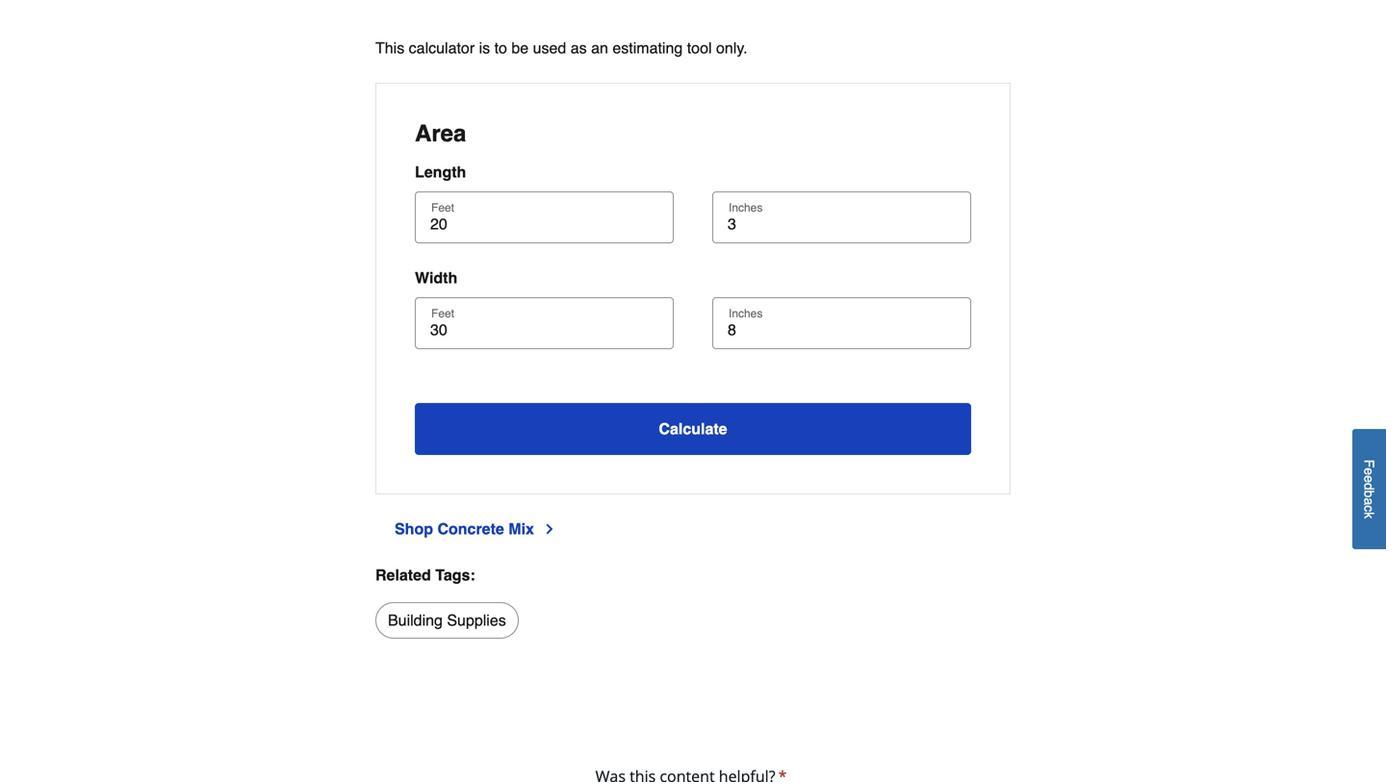 Task type: locate. For each thing, give the bounding box(es) containing it.
shop
[[395, 520, 433, 538]]

f e e d b a c k button
[[1353, 429, 1386, 550]]

tool
[[687, 39, 712, 57]]

tags:
[[435, 567, 475, 584]]

concrete
[[437, 520, 504, 538]]

be
[[512, 39, 529, 57]]

building supplies link
[[375, 603, 519, 639]]

2 e from the top
[[1362, 476, 1377, 483]]

a
[[1362, 498, 1377, 505]]

this calculator is to be used as an estimating tool only.
[[375, 39, 748, 57]]

e
[[1362, 468, 1377, 476], [1362, 476, 1377, 483]]

width inches text field
[[720, 321, 964, 340]]

to
[[494, 39, 507, 57]]

length inches text field
[[720, 215, 964, 234]]

estimating
[[613, 39, 683, 57]]

area
[[415, 120, 466, 147]]

e up the "d"
[[1362, 468, 1377, 476]]

used
[[533, 39, 566, 57]]

building
[[388, 612, 443, 630]]

only.
[[716, 39, 748, 57]]

b
[[1362, 490, 1377, 498]]

e up b
[[1362, 476, 1377, 483]]

as
[[571, 39, 587, 57]]

building supplies
[[388, 612, 506, 630]]

length feet text field
[[423, 215, 666, 234]]

chevron right image
[[542, 522, 557, 537]]



Task type: vqa. For each thing, say whether or not it's contained in the screenshot.
BUILDING
yes



Task type: describe. For each thing, give the bounding box(es) containing it.
width
[[415, 269, 458, 287]]

f e e d b a c k
[[1362, 460, 1377, 519]]

calculate
[[659, 420, 727, 438]]

length
[[415, 163, 466, 181]]

1 e from the top
[[1362, 468, 1377, 476]]

k
[[1362, 512, 1377, 519]]

f
[[1362, 460, 1377, 468]]

related
[[375, 567, 431, 584]]

mix
[[509, 520, 534, 538]]

c
[[1362, 505, 1377, 512]]

d
[[1362, 483, 1377, 491]]

calculator
[[409, 39, 475, 57]]

shop concrete mix link
[[395, 518, 557, 541]]

shop concrete mix
[[395, 520, 534, 538]]

related tags:
[[375, 567, 475, 584]]

an
[[591, 39, 608, 57]]

is
[[479, 39, 490, 57]]

width feet text field
[[423, 321, 666, 340]]

calculate button
[[415, 403, 971, 455]]

supplies
[[447, 612, 506, 630]]

this
[[375, 39, 405, 57]]



